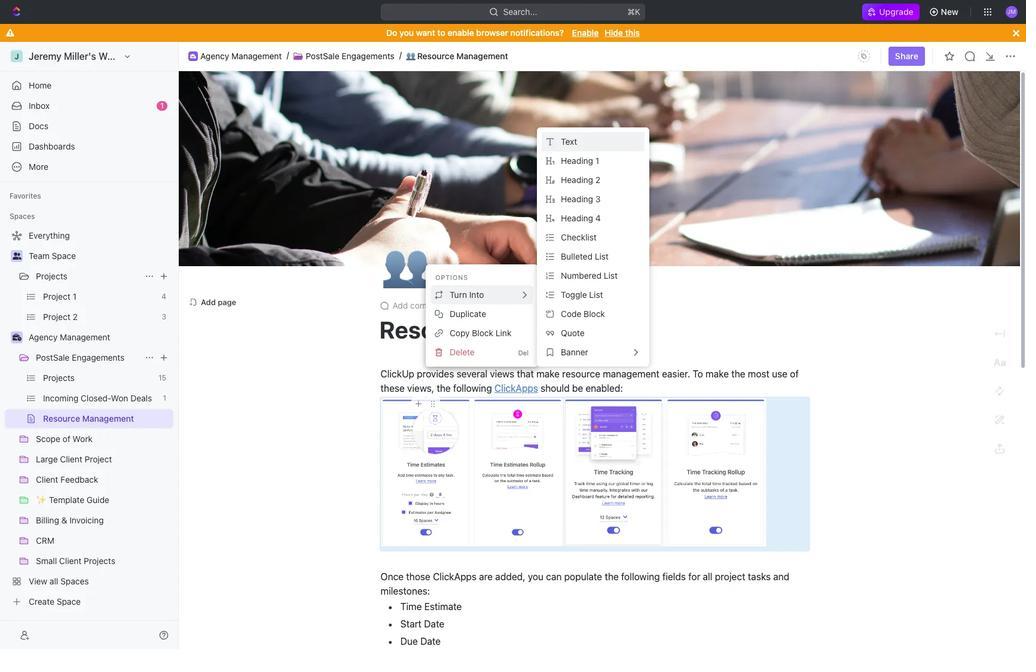 Task type: describe. For each thing, give the bounding box(es) containing it.
resource management
[[380, 315, 636, 343]]

enable
[[572, 28, 599, 38]]

hide
[[605, 28, 623, 38]]

projects link
[[36, 267, 140, 286]]

banner button
[[542, 343, 645, 362]]

agency management for agency management link in tree
[[29, 332, 110, 342]]

⌘k
[[628, 7, 641, 17]]

resource
[[563, 368, 601, 379]]

most
[[748, 368, 770, 379]]

once those clickapps are added, you can populate the following fields for all project tasks and milestones:
[[381, 572, 792, 597]]

management inside tree
[[60, 332, 110, 342]]

those
[[406, 572, 431, 582]]

heading 1 button
[[542, 151, 645, 171]]

team space
[[29, 251, 76, 261]]

turn into button
[[431, 285, 534, 305]]

once
[[381, 572, 404, 582]]

team space link
[[29, 247, 171, 266]]

text
[[561, 136, 577, 147]]

projects
[[36, 271, 67, 281]]

enable
[[448, 28, 474, 38]]

start
[[401, 619, 422, 630]]

this
[[626, 28, 640, 38]]

add for add page
[[201, 297, 216, 306]]

👥
[[406, 51, 416, 61]]

2 horizontal spatial the
[[732, 368, 746, 379]]

agency for agency management link in tree
[[29, 332, 58, 342]]

heading for heading 1
[[561, 156, 593, 166]]

postsale for the "postsale engagements" link to the right
[[306, 51, 340, 61]]

postsale engagements for the "postsale engagements" link to the right
[[306, 51, 395, 61]]

heading for heading 2
[[561, 175, 593, 185]]

be
[[572, 383, 583, 393]]

date for start date
[[424, 619, 445, 630]]

upgrade link
[[863, 4, 920, 20]]

0 vertical spatial you
[[400, 28, 414, 38]]

views,
[[407, 383, 434, 393]]

docs
[[29, 121, 48, 131]]

share
[[896, 51, 919, 61]]

link
[[496, 328, 512, 338]]

heading 2 button
[[542, 171, 645, 190]]

inbox
[[29, 101, 50, 111]]

numbered list
[[561, 270, 618, 281]]

that
[[517, 368, 534, 379]]

upgrade
[[880, 7, 914, 17]]

duplicate button
[[431, 305, 534, 324]]

add for add comment
[[393, 300, 408, 310]]

these
[[381, 383, 405, 393]]

tasks
[[748, 572, 771, 582]]

to
[[438, 28, 446, 38]]

home link
[[5, 76, 174, 95]]

start date
[[401, 619, 445, 630]]

docs link
[[5, 117, 174, 136]]

postsale for bottom the "postsale engagements" link
[[36, 352, 70, 363]]

add comment
[[393, 300, 447, 310]]

into
[[470, 290, 484, 300]]

following inside clickup provides several views that make resource management easier. to make the most use of these views, the following
[[454, 383, 492, 393]]

1 inside sidebar navigation
[[160, 101, 164, 110]]

project
[[715, 572, 746, 582]]

due
[[401, 636, 418, 647]]

heading 1
[[561, 156, 600, 166]]

quote
[[561, 328, 585, 338]]

time
[[401, 602, 422, 612]]

notifications?
[[511, 28, 564, 38]]

agency management for agency management link associated with business time image
[[200, 51, 282, 61]]

use
[[773, 368, 788, 379]]

the inside 'once those clickapps are added, you can populate the following fields for all project tasks and milestones:'
[[605, 572, 619, 582]]

favorites button
[[5, 189, 46, 203]]

comment
[[410, 300, 447, 310]]

numbered
[[561, 270, 602, 281]]

enabled:
[[586, 383, 623, 393]]

bulleted list button
[[542, 247, 645, 266]]

date for due date
[[421, 636, 441, 647]]

of
[[791, 368, 799, 379]]

list for toggle list
[[590, 290, 603, 300]]

several
[[457, 368, 488, 379]]

👥 resource management
[[406, 51, 508, 61]]

spaces
[[10, 212, 35, 221]]

milestones:
[[381, 586, 430, 597]]

engagements for the "postsale engagements" link to the right
[[342, 51, 395, 61]]

block for copy
[[472, 328, 494, 338]]

copy block link button
[[431, 324, 534, 343]]

code block button
[[542, 305, 645, 324]]

heading 4
[[561, 213, 601, 223]]

easier.
[[662, 368, 691, 379]]

0 vertical spatial resource
[[417, 51, 455, 61]]

text button
[[542, 132, 645, 151]]

delete
[[450, 347, 475, 357]]



Task type: locate. For each thing, give the bounding box(es) containing it.
clickapps down that
[[495, 383, 538, 393]]

provides
[[417, 368, 454, 379]]

0 vertical spatial postsale engagements link
[[306, 51, 395, 61]]

1 horizontal spatial 1
[[596, 156, 600, 166]]

agency management right business time image
[[200, 51, 282, 61]]

toggle
[[561, 290, 587, 300]]

date
[[424, 619, 445, 630], [421, 636, 441, 647]]

heading down the heading 2
[[561, 194, 593, 204]]

1 vertical spatial you
[[528, 572, 544, 582]]

clickapps
[[495, 383, 538, 393], [433, 572, 477, 582]]

2 heading from the top
[[561, 175, 593, 185]]

options
[[436, 273, 468, 281]]

added,
[[496, 572, 526, 582]]

time estimate
[[401, 602, 462, 612]]

3
[[596, 194, 601, 204]]

clickup provides several views that make resource management easier. to make the most use of these views, the following
[[381, 368, 802, 393]]

list for numbered list
[[604, 270, 618, 281]]

date down time estimate
[[424, 619, 445, 630]]

1 horizontal spatial add
[[393, 300, 408, 310]]

1 horizontal spatial clickapps
[[495, 383, 538, 393]]

0 vertical spatial postsale engagements
[[306, 51, 395, 61]]

code block
[[561, 309, 605, 319]]

following down 'several'
[[454, 383, 492, 393]]

engagements for bottom the "postsale engagements" link
[[72, 352, 125, 363]]

add left comment
[[393, 300, 408, 310]]

0 horizontal spatial engagements
[[72, 352, 125, 363]]

heading inside button
[[561, 194, 593, 204]]

code
[[561, 309, 582, 319]]

0 vertical spatial the
[[732, 368, 746, 379]]

you right do
[[400, 28, 414, 38]]

4
[[596, 213, 601, 223]]

heading for heading 4
[[561, 213, 593, 223]]

make up should
[[537, 368, 560, 379]]

postsale engagements for bottom the "postsale engagements" link
[[36, 352, 125, 363]]

block inside code block button
[[584, 309, 605, 319]]

0 vertical spatial postsale
[[306, 51, 340, 61]]

1 vertical spatial date
[[421, 636, 441, 647]]

do
[[387, 28, 398, 38]]

0 vertical spatial engagements
[[342, 51, 395, 61]]

clickup
[[381, 368, 415, 379]]

1 horizontal spatial agency
[[200, 51, 229, 61]]

0 vertical spatial agency management link
[[200, 51, 282, 61]]

list inside button
[[590, 290, 603, 300]]

1 vertical spatial postsale engagements link
[[36, 348, 140, 367]]

add left page
[[201, 297, 216, 306]]

can
[[546, 572, 562, 582]]

list for bulleted list
[[595, 251, 609, 261]]

home
[[29, 80, 52, 90]]

the left most
[[732, 368, 746, 379]]

heading down heading 1
[[561, 175, 593, 185]]

0 horizontal spatial clickapps
[[433, 572, 477, 582]]

heading 2
[[561, 175, 601, 185]]

1 horizontal spatial the
[[605, 572, 619, 582]]

views
[[490, 368, 515, 379]]

agency management link for business time image
[[200, 51, 282, 61]]

1 horizontal spatial agency management
[[200, 51, 282, 61]]

due date
[[401, 636, 441, 647]]

copy block link
[[450, 328, 512, 338]]

search...
[[503, 7, 538, 17]]

team
[[29, 251, 50, 261]]

0 vertical spatial clickapps
[[495, 383, 538, 393]]

0 vertical spatial list
[[595, 251, 609, 261]]

clickapps inside 'once those clickapps are added, you can populate the following fields for all project tasks and milestones:'
[[433, 572, 477, 582]]

fields
[[663, 572, 686, 582]]

clickapps link
[[495, 383, 538, 393]]

copy
[[450, 328, 470, 338]]

block for code
[[584, 309, 605, 319]]

following
[[454, 383, 492, 393], [622, 572, 660, 582]]

0 horizontal spatial 1
[[160, 101, 164, 110]]

1 vertical spatial 1
[[596, 156, 600, 166]]

block inside copy block link button
[[472, 328, 494, 338]]

tree
[[5, 226, 174, 611]]

1 heading from the top
[[561, 156, 593, 166]]

add page
[[201, 297, 236, 306]]

1 horizontal spatial make
[[706, 368, 729, 379]]

do you want to enable browser notifications? enable hide this
[[387, 28, 640, 38]]

estimate
[[425, 602, 462, 612]]

0 horizontal spatial add
[[201, 297, 216, 306]]

management
[[232, 51, 282, 61], [457, 51, 508, 61], [489, 315, 636, 343], [60, 332, 110, 342]]

1 horizontal spatial you
[[528, 572, 544, 582]]

engagements inside tree
[[72, 352, 125, 363]]

the down provides
[[437, 383, 451, 393]]

agency management link for business time icon
[[29, 328, 171, 347]]

checklist
[[561, 232, 597, 242]]

heading up the heading 2
[[561, 156, 593, 166]]

0 vertical spatial agency
[[200, 51, 229, 61]]

0 horizontal spatial you
[[400, 28, 414, 38]]

block down the toggle list button
[[584, 309, 605, 319]]

postsale engagements link
[[306, 51, 395, 61], [36, 348, 140, 367]]

0 vertical spatial block
[[584, 309, 605, 319]]

make right to
[[706, 368, 729, 379]]

4 heading from the top
[[561, 213, 593, 223]]

0 vertical spatial agency management
[[200, 51, 282, 61]]

heading for heading 3
[[561, 194, 593, 204]]

1 horizontal spatial agency management link
[[200, 51, 282, 61]]

browser
[[476, 28, 509, 38]]

0 vertical spatial following
[[454, 383, 492, 393]]

0 vertical spatial 1
[[160, 101, 164, 110]]

turn into
[[450, 290, 484, 300]]

to
[[693, 368, 704, 379]]

agency management right business time icon
[[29, 332, 110, 342]]

business time image
[[12, 334, 21, 341]]

toggle list
[[561, 290, 603, 300]]

checklist button
[[542, 228, 645, 247]]

1 horizontal spatial engagements
[[342, 51, 395, 61]]

you left can
[[528, 572, 544, 582]]

new
[[942, 7, 959, 17]]

business time image
[[190, 54, 196, 58]]

following inside 'once those clickapps are added, you can populate the following fields for all project tasks and milestones:'
[[622, 572, 660, 582]]

1 inside button
[[596, 156, 600, 166]]

you inside 'once those clickapps are added, you can populate the following fields for all project tasks and milestones:'
[[528, 572, 544, 582]]

agency management
[[200, 51, 282, 61], [29, 332, 110, 342]]

2 make from the left
[[706, 368, 729, 379]]

bulleted list
[[561, 251, 609, 261]]

date down start date at the bottom left of the page
[[421, 636, 441, 647]]

0 horizontal spatial make
[[537, 368, 560, 379]]

1 vertical spatial resource
[[380, 315, 484, 343]]

tree containing team space
[[5, 226, 174, 611]]

3 heading from the top
[[561, 194, 593, 204]]

heading up the checklist
[[561, 213, 593, 223]]

0 horizontal spatial following
[[454, 383, 492, 393]]

user group image
[[12, 252, 21, 260]]

list down numbered list button
[[590, 290, 603, 300]]

postsale engagements inside tree
[[36, 352, 125, 363]]

all
[[703, 572, 713, 582]]

1
[[160, 101, 164, 110], [596, 156, 600, 166]]

bulleted
[[561, 251, 593, 261]]

0 horizontal spatial postsale
[[36, 352, 70, 363]]

tree inside sidebar navigation
[[5, 226, 174, 611]]

1 vertical spatial agency management link
[[29, 328, 171, 347]]

resource down comment
[[380, 315, 484, 343]]

agency for agency management link associated with business time image
[[200, 51, 229, 61]]

page
[[218, 297, 236, 306]]

1 horizontal spatial following
[[622, 572, 660, 582]]

agency management inside tree
[[29, 332, 110, 342]]

2 vertical spatial list
[[590, 290, 603, 300]]

agency right business time image
[[200, 51, 229, 61]]

1 vertical spatial postsale engagements
[[36, 352, 125, 363]]

resource down to
[[417, 51, 455, 61]]

0 horizontal spatial agency management link
[[29, 328, 171, 347]]

turn
[[450, 290, 467, 300]]

block down duplicate button
[[472, 328, 494, 338]]

and
[[774, 572, 790, 582]]

1 horizontal spatial postsale engagements link
[[306, 51, 395, 61]]

1 vertical spatial list
[[604, 270, 618, 281]]

1 vertical spatial block
[[472, 328, 494, 338]]

1 vertical spatial following
[[622, 572, 660, 582]]

postsale engagements
[[306, 51, 395, 61], [36, 352, 125, 363]]

1 vertical spatial agency management
[[29, 332, 110, 342]]

for
[[689, 572, 701, 582]]

block
[[584, 309, 605, 319], [472, 328, 494, 338]]

1 vertical spatial the
[[437, 383, 451, 393]]

0 horizontal spatial postsale engagements link
[[36, 348, 140, 367]]

0 vertical spatial date
[[424, 619, 445, 630]]

2
[[596, 175, 601, 185]]

0 horizontal spatial agency
[[29, 332, 58, 342]]

favorites
[[10, 191, 41, 200]]

1 horizontal spatial block
[[584, 309, 605, 319]]

management
[[603, 368, 660, 379]]

dashboards link
[[5, 137, 174, 156]]

add
[[201, 297, 216, 306], [393, 300, 408, 310]]

agency management link inside tree
[[29, 328, 171, 347]]

agency right business time icon
[[29, 332, 58, 342]]

0 horizontal spatial the
[[437, 383, 451, 393]]

engagements
[[342, 51, 395, 61], [72, 352, 125, 363]]

make
[[537, 368, 560, 379], [706, 368, 729, 379]]

1 vertical spatial engagements
[[72, 352, 125, 363]]

clickapps left are
[[433, 572, 477, 582]]

1 vertical spatial agency
[[29, 332, 58, 342]]

1 horizontal spatial postsale
[[306, 51, 340, 61]]

0 horizontal spatial block
[[472, 328, 494, 338]]

numbered list button
[[542, 266, 645, 285]]

sidebar navigation
[[0, 42, 179, 649]]

1 vertical spatial postsale
[[36, 352, 70, 363]]

heading 3
[[561, 194, 601, 204]]

agency inside tree
[[29, 332, 58, 342]]

the right populate
[[605, 572, 619, 582]]

heading 4 button
[[542, 209, 645, 228]]

0 horizontal spatial postsale engagements
[[36, 352, 125, 363]]

list
[[595, 251, 609, 261], [604, 270, 618, 281], [590, 290, 603, 300]]

duplicate
[[450, 309, 486, 319]]

1 horizontal spatial postsale engagements
[[306, 51, 395, 61]]

resource
[[417, 51, 455, 61], [380, 315, 484, 343]]

1 vertical spatial clickapps
[[433, 572, 477, 582]]

new button
[[925, 2, 966, 22]]

banner
[[561, 347, 589, 357]]

should
[[541, 383, 570, 393]]

dashboards
[[29, 141, 75, 151]]

following left the fields
[[622, 572, 660, 582]]

2 vertical spatial the
[[605, 572, 619, 582]]

0 horizontal spatial agency management
[[29, 332, 110, 342]]

agency management link
[[200, 51, 282, 61], [29, 328, 171, 347]]

list down bulleted list button
[[604, 270, 618, 281]]

1 make from the left
[[537, 368, 560, 379]]

heading 3 button
[[542, 190, 645, 209]]

postsale inside tree
[[36, 352, 70, 363]]

list down checklist button
[[595, 251, 609, 261]]



Task type: vqa. For each thing, say whether or not it's contained in the screenshot.
‎Task 1 Set priority icon's to do cell
no



